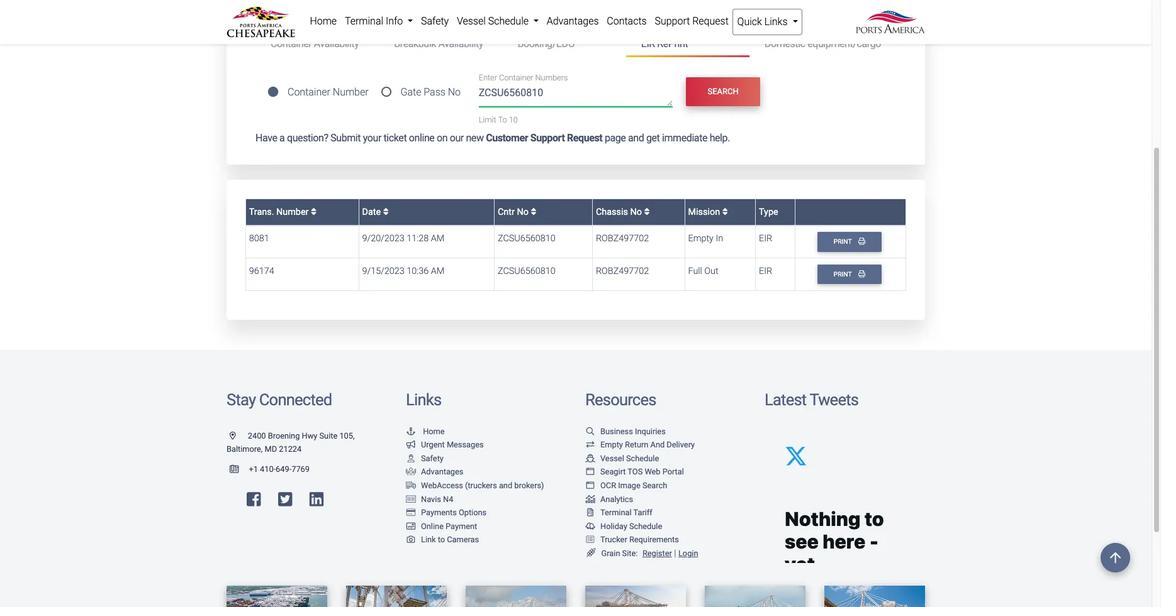 Task type: locate. For each thing, give the bounding box(es) containing it.
question?
[[287, 132, 328, 144]]

2 am from the top
[[431, 266, 444, 277]]

container
[[271, 37, 312, 49], [499, 73, 533, 83], [288, 86, 330, 98]]

safety down urgent
[[421, 454, 444, 464]]

1 vertical spatial support
[[530, 132, 565, 144]]

zcsu6560810 for 9/15/2023 10:36 am
[[498, 266, 555, 277]]

image
[[618, 481, 641, 491]]

1 horizontal spatial no
[[517, 207, 529, 217]]

safety inside safety link
[[421, 15, 449, 27]]

0 vertical spatial container
[[271, 37, 312, 49]]

1 vertical spatial terminal
[[600, 509, 632, 518]]

home link up urgent
[[406, 427, 445, 436]]

schedule up seagirt tos web portal
[[626, 454, 659, 464]]

availability down terminal info
[[314, 37, 359, 49]]

seagirt
[[600, 468, 626, 477]]

am right 11:28
[[431, 234, 444, 244]]

schedule up booking/edo
[[488, 15, 529, 27]]

2 safety from the top
[[421, 454, 444, 464]]

vessel up seagirt
[[600, 454, 624, 464]]

analytics image
[[585, 496, 595, 504]]

page
[[605, 132, 626, 144]]

container for container number
[[288, 86, 330, 98]]

1 print image from the top
[[858, 238, 865, 245]]

1 vertical spatial number
[[276, 207, 309, 217]]

advantages
[[547, 15, 599, 27], [421, 468, 463, 477]]

stay
[[227, 391, 256, 410]]

advantages up booking/edo link
[[547, 15, 599, 27]]

sort image for date
[[383, 207, 389, 216]]

safety link up breakbulk availability
[[417, 9, 453, 34]]

terminal down analytics
[[600, 509, 632, 518]]

eir for empty in
[[759, 234, 772, 244]]

search down web
[[643, 481, 667, 491]]

terminal
[[345, 15, 383, 27], [600, 509, 632, 518]]

sort image right the cntr
[[531, 207, 537, 216]]

safety up breakbulk availability
[[421, 15, 449, 27]]

0 horizontal spatial search
[[643, 481, 667, 491]]

0 vertical spatial search
[[708, 87, 739, 97]]

container availability
[[271, 37, 359, 49]]

register
[[642, 549, 672, 559]]

sort image up in
[[722, 207, 728, 216]]

customer
[[486, 132, 528, 144]]

Enter Container Numbers text field
[[479, 85, 673, 107]]

our
[[450, 132, 464, 144]]

1 print from the top
[[834, 238, 853, 246]]

1 vertical spatial empty
[[600, 441, 623, 450]]

1 horizontal spatial availability
[[438, 37, 483, 49]]

empty for empty in
[[688, 234, 714, 244]]

safety link
[[417, 9, 453, 34], [406, 454, 444, 464]]

eir left reprint
[[641, 37, 655, 49]]

2 robz497702 from the top
[[596, 266, 649, 277]]

2 zcsu6560810 from the top
[[498, 266, 555, 277]]

webaccess
[[421, 481, 463, 491]]

links up the anchor icon
[[406, 391, 441, 410]]

cntr
[[498, 207, 515, 217]]

0 vertical spatial vessel schedule link
[[453, 9, 543, 34]]

2 horizontal spatial sort image
[[644, 207, 650, 216]]

2 vertical spatial schedule
[[629, 522, 662, 532]]

get
[[646, 132, 660, 144]]

domestic equipment/cargo
[[765, 37, 881, 49]]

and
[[628, 132, 644, 144], [499, 481, 512, 491]]

breakbulk availability
[[394, 37, 483, 49]]

0 vertical spatial number
[[333, 86, 369, 98]]

home link up container availability
[[306, 9, 341, 34]]

quick links
[[737, 16, 790, 28]]

tweets
[[810, 391, 858, 410]]

1 horizontal spatial vessel schedule
[[600, 454, 659, 464]]

safety link for urgent messages link
[[406, 454, 444, 464]]

gate pass no
[[401, 86, 461, 98]]

vessel schedule up seagirt tos web portal link
[[600, 454, 659, 464]]

support
[[655, 15, 690, 27], [530, 132, 565, 144]]

safety link down urgent
[[406, 454, 444, 464]]

numbers
[[535, 73, 568, 83]]

links
[[764, 16, 788, 28], [406, 391, 441, 410]]

resources
[[585, 391, 656, 410]]

1 vertical spatial print link
[[818, 265, 881, 285]]

1 horizontal spatial advantages link
[[543, 9, 603, 34]]

ocr
[[600, 481, 616, 491]]

0 vertical spatial and
[[628, 132, 644, 144]]

container number
[[288, 86, 369, 98]]

+1
[[249, 465, 258, 474]]

availability inside "link"
[[314, 37, 359, 49]]

limit
[[479, 115, 496, 124]]

robz497702 for empty
[[596, 234, 649, 244]]

sort image up 9/20/2023
[[383, 207, 389, 216]]

2 print from the top
[[834, 271, 853, 279]]

0 vertical spatial empty
[[688, 234, 714, 244]]

link to cameras
[[421, 536, 479, 545]]

0 vertical spatial vessel
[[457, 15, 486, 27]]

0 horizontal spatial advantages link
[[406, 468, 463, 477]]

home link for urgent messages link
[[406, 427, 445, 436]]

am right 10:36
[[431, 266, 444, 277]]

submit
[[330, 132, 361, 144]]

1 sort image from the left
[[383, 207, 389, 216]]

no for cntr no
[[517, 207, 529, 217]]

sort image inside cntr no link
[[531, 207, 537, 216]]

1 zcsu6560810 from the top
[[498, 234, 555, 244]]

2 print image from the top
[[858, 271, 865, 278]]

1 availability from the left
[[314, 37, 359, 49]]

web
[[645, 468, 660, 477]]

sort image inside trans. number link
[[311, 207, 317, 216]]

sort image inside mission link
[[722, 207, 728, 216]]

0 horizontal spatial availability
[[314, 37, 359, 49]]

0 horizontal spatial vessel schedule
[[457, 15, 531, 27]]

1 am from the top
[[431, 234, 444, 244]]

search
[[708, 87, 739, 97], [643, 481, 667, 491]]

number right 'trans.'
[[276, 207, 309, 217]]

map marker alt image
[[230, 433, 246, 441]]

1 horizontal spatial sort image
[[531, 207, 537, 216]]

sort image right 'trans.'
[[311, 207, 317, 216]]

0 horizontal spatial sort image
[[383, 207, 389, 216]]

site:
[[622, 549, 638, 559]]

0 horizontal spatial advantages
[[421, 468, 463, 477]]

1 horizontal spatial terminal
[[600, 509, 632, 518]]

0 horizontal spatial and
[[499, 481, 512, 491]]

1 sort image from the left
[[311, 207, 317, 216]]

advantages link up webaccess
[[406, 468, 463, 477]]

terminal for terminal tariff
[[600, 509, 632, 518]]

home up urgent
[[423, 427, 445, 436]]

1 vertical spatial vessel
[[600, 454, 624, 464]]

1 horizontal spatial sort image
[[722, 207, 728, 216]]

10:36
[[407, 266, 429, 277]]

support up reprint
[[655, 15, 690, 27]]

0 vertical spatial print
[[834, 238, 853, 246]]

holiday schedule
[[600, 522, 662, 532]]

vessel schedule link
[[453, 9, 543, 34], [585, 454, 659, 464]]

0 vertical spatial print link
[[818, 232, 881, 252]]

bullhorn image
[[406, 442, 416, 450]]

1 horizontal spatial support
[[655, 15, 690, 27]]

home
[[310, 15, 337, 27], [423, 427, 445, 436]]

container inside "link"
[[271, 37, 312, 49]]

0 vertical spatial request
[[692, 15, 729, 27]]

enter container numbers
[[479, 73, 568, 83]]

0 horizontal spatial home
[[310, 15, 337, 27]]

requirements
[[629, 536, 679, 545]]

0 vertical spatial terminal
[[345, 15, 383, 27]]

1 horizontal spatial number
[[333, 86, 369, 98]]

0 vertical spatial zcsu6560810
[[498, 234, 555, 244]]

baltimore,
[[227, 445, 263, 454]]

md
[[265, 445, 277, 454]]

vessel schedule up booking/edo
[[457, 15, 531, 27]]

0 vertical spatial links
[[764, 16, 788, 28]]

9/15/2023
[[362, 266, 405, 277]]

0 horizontal spatial empty
[[600, 441, 623, 450]]

tos
[[628, 468, 643, 477]]

1 horizontal spatial home
[[423, 427, 445, 436]]

online
[[421, 522, 444, 532]]

1 vertical spatial schedule
[[626, 454, 659, 464]]

search up help.
[[708, 87, 739, 97]]

1 vertical spatial safety
[[421, 454, 444, 464]]

sort image
[[383, 207, 389, 216], [722, 207, 728, 216]]

0 horizontal spatial home link
[[306, 9, 341, 34]]

no right pass
[[448, 86, 461, 98]]

0 vertical spatial safety
[[421, 15, 449, 27]]

brokers)
[[514, 481, 544, 491]]

1 vertical spatial am
[[431, 266, 444, 277]]

1 horizontal spatial and
[[628, 132, 644, 144]]

business
[[600, 427, 633, 436]]

availability for container availability
[[314, 37, 359, 49]]

breakbulk availability link
[[379, 32, 502, 55]]

0 horizontal spatial terminal
[[345, 15, 383, 27]]

chassis no
[[596, 207, 644, 217]]

1 horizontal spatial home link
[[406, 427, 445, 436]]

and left get
[[628, 132, 644, 144]]

print for out
[[834, 271, 853, 279]]

terminal info link
[[341, 9, 417, 34]]

649-
[[276, 465, 292, 474]]

safety link for terminal info link
[[417, 9, 453, 34]]

search image
[[585, 428, 595, 436]]

1 horizontal spatial search
[[708, 87, 739, 97]]

0 horizontal spatial request
[[567, 132, 602, 144]]

portal
[[662, 468, 684, 477]]

0 horizontal spatial sort image
[[311, 207, 317, 216]]

1 vertical spatial advantages link
[[406, 468, 463, 477]]

0 horizontal spatial support
[[530, 132, 565, 144]]

vessel up breakbulk availability link
[[457, 15, 486, 27]]

and left the brokers)
[[499, 481, 512, 491]]

no right the cntr
[[517, 207, 529, 217]]

print image
[[858, 238, 865, 245], [858, 271, 865, 278]]

grain site: register | login
[[601, 549, 698, 559]]

hwy
[[302, 431, 317, 441]]

105,
[[339, 431, 355, 441]]

0 vertical spatial robz497702
[[596, 234, 649, 244]]

1 vertical spatial robz497702
[[596, 266, 649, 277]]

holiday schedule link
[[585, 522, 662, 532]]

0 horizontal spatial vessel schedule link
[[453, 9, 543, 34]]

vessel schedule link up seagirt
[[585, 454, 659, 464]]

safety
[[421, 15, 449, 27], [421, 454, 444, 464]]

1 safety from the top
[[421, 15, 449, 27]]

availability for breakbulk availability
[[438, 37, 483, 49]]

1 robz497702 from the top
[[596, 234, 649, 244]]

sort image right chassis
[[644, 207, 650, 216]]

availability up enter at the left top
[[438, 37, 483, 49]]

3 sort image from the left
[[644, 207, 650, 216]]

terminal info
[[345, 15, 405, 27]]

2 vertical spatial eir
[[759, 266, 772, 277]]

eir down type
[[759, 234, 772, 244]]

browser image
[[585, 483, 595, 491]]

analytics
[[600, 495, 633, 504]]

contacts link
[[603, 9, 651, 34]]

schedule down the "tariff"
[[629, 522, 662, 532]]

reprint
[[657, 37, 688, 49]]

1 vertical spatial home link
[[406, 427, 445, 436]]

home link for terminal info link
[[306, 9, 341, 34]]

1 vertical spatial advantages
[[421, 468, 463, 477]]

2 horizontal spatial no
[[630, 207, 642, 217]]

vessel
[[457, 15, 486, 27], [600, 454, 624, 464]]

0 horizontal spatial number
[[276, 207, 309, 217]]

1 print link from the top
[[818, 232, 881, 252]]

0 vertical spatial am
[[431, 234, 444, 244]]

1 vertical spatial print
[[834, 271, 853, 279]]

sort image inside "date" link
[[383, 207, 389, 216]]

advantages up webaccess
[[421, 468, 463, 477]]

0 vertical spatial home link
[[306, 9, 341, 34]]

sort image
[[311, 207, 317, 216], [531, 207, 537, 216], [644, 207, 650, 216]]

410-
[[260, 465, 276, 474]]

empty
[[688, 234, 714, 244], [600, 441, 623, 450]]

booking/edo link
[[502, 32, 626, 55]]

empty down business
[[600, 441, 623, 450]]

latest
[[765, 391, 806, 410]]

sort image inside chassis no link
[[644, 207, 650, 216]]

tariff
[[633, 509, 652, 518]]

number up submit
[[333, 86, 369, 98]]

phone office image
[[230, 466, 249, 474]]

request left page
[[567, 132, 602, 144]]

1 vertical spatial vessel schedule link
[[585, 454, 659, 464]]

container availability link
[[256, 32, 379, 55]]

navis n4 link
[[406, 495, 453, 504]]

chassis no link
[[596, 207, 650, 217]]

0 vertical spatial safety link
[[417, 9, 453, 34]]

sort image for chassis no
[[644, 207, 650, 216]]

seagirt tos web portal link
[[585, 468, 684, 477]]

support request link
[[651, 9, 733, 34]]

2 vertical spatial container
[[288, 86, 330, 98]]

2 availability from the left
[[438, 37, 483, 49]]

1 vertical spatial home
[[423, 427, 445, 436]]

2 sort image from the left
[[531, 207, 537, 216]]

1 horizontal spatial empty
[[688, 234, 714, 244]]

eir right out
[[759, 266, 772, 277]]

96174
[[249, 266, 274, 277]]

new
[[466, 132, 484, 144]]

1 horizontal spatial vessel schedule link
[[585, 454, 659, 464]]

0 vertical spatial print image
[[858, 238, 865, 245]]

vessel schedule link up booking/edo
[[453, 9, 543, 34]]

links up the domestic
[[764, 16, 788, 28]]

empty left in
[[688, 234, 714, 244]]

1 vertical spatial eir
[[759, 234, 772, 244]]

support right customer
[[530, 132, 565, 144]]

container up container number
[[271, 37, 312, 49]]

container up question?
[[288, 86, 330, 98]]

home up container availability "link"
[[310, 15, 337, 27]]

request up eir reprint link
[[692, 15, 729, 27]]

anchor image
[[406, 428, 416, 436]]

online
[[409, 132, 435, 144]]

advantages link up booking/edo
[[543, 9, 603, 34]]

no right chassis
[[630, 207, 642, 217]]

0 vertical spatial schedule
[[488, 15, 529, 27]]

2 sort image from the left
[[722, 207, 728, 216]]

1 vertical spatial print image
[[858, 271, 865, 278]]

print image for full out
[[858, 271, 865, 278]]

2 print link from the top
[[818, 265, 881, 285]]

1 vertical spatial links
[[406, 391, 441, 410]]

container right enter at the left top
[[499, 73, 533, 83]]

schedule for bells image
[[629, 522, 662, 532]]

terminal left info
[[345, 15, 383, 27]]

1 vertical spatial zcsu6560810
[[498, 266, 555, 277]]

0 vertical spatial advantages
[[547, 15, 599, 27]]

1 vertical spatial safety link
[[406, 454, 444, 464]]

21224
[[279, 445, 302, 454]]

0 vertical spatial home
[[310, 15, 337, 27]]

number for container number
[[333, 86, 369, 98]]

number for trans. number
[[276, 207, 309, 217]]



Task type: vqa. For each thing, say whether or not it's contained in the screenshot.
get
yes



Task type: describe. For each thing, give the bounding box(es) containing it.
exchange image
[[585, 442, 595, 450]]

link to cameras link
[[406, 536, 479, 545]]

2400 broening hwy suite 105, baltimore, md 21224
[[227, 431, 355, 454]]

search inside search button
[[708, 87, 739, 97]]

eir reprint
[[641, 37, 688, 49]]

empty return and delivery link
[[585, 441, 695, 450]]

options
[[459, 509, 487, 518]]

1 horizontal spatial request
[[692, 15, 729, 27]]

eir reprint link
[[626, 32, 749, 57]]

file invoice image
[[585, 510, 595, 518]]

connected
[[259, 391, 332, 410]]

mission
[[688, 207, 722, 217]]

booking/edo
[[518, 37, 575, 49]]

link
[[421, 536, 436, 545]]

am for 9/15/2023 10:36 am
[[431, 266, 444, 277]]

empty for empty return and delivery
[[600, 441, 623, 450]]

on
[[437, 132, 448, 144]]

1 horizontal spatial advantages
[[547, 15, 599, 27]]

facebook square image
[[247, 492, 261, 508]]

container for container availability
[[271, 37, 312, 49]]

navis n4
[[421, 495, 453, 504]]

trucker requirements link
[[585, 536, 679, 545]]

support request
[[655, 15, 729, 27]]

broening
[[268, 431, 300, 441]]

a
[[279, 132, 285, 144]]

urgent messages
[[421, 441, 484, 450]]

in
[[716, 234, 723, 244]]

seagirt tos web portal
[[600, 468, 684, 477]]

urgent messages link
[[406, 441, 484, 450]]

and
[[650, 441, 665, 450]]

10
[[509, 115, 518, 124]]

ocr image search
[[600, 481, 667, 491]]

print for in
[[834, 238, 853, 246]]

trans. number link
[[249, 207, 317, 217]]

camera image
[[406, 537, 416, 545]]

sort image for cntr no
[[531, 207, 537, 216]]

truck container image
[[406, 483, 416, 491]]

n4
[[443, 495, 453, 504]]

ship image
[[585, 455, 595, 464]]

search button
[[686, 77, 760, 107]]

holiday
[[600, 522, 627, 532]]

payments
[[421, 509, 457, 518]]

1 vertical spatial and
[[499, 481, 512, 491]]

11:28
[[407, 234, 429, 244]]

webaccess (truckers and brokers) link
[[406, 481, 544, 491]]

help.
[[710, 132, 730, 144]]

twitter square image
[[278, 492, 292, 508]]

no for chassis no
[[630, 207, 642, 217]]

have
[[256, 132, 277, 144]]

print link for empty in
[[818, 232, 881, 252]]

zcsu6560810 for 9/20/2023 11:28 am
[[498, 234, 555, 244]]

customer support request link
[[486, 132, 602, 144]]

browser image
[[585, 469, 595, 477]]

hand receiving image
[[406, 469, 416, 477]]

terminal for terminal info
[[345, 15, 383, 27]]

print link for full out
[[818, 265, 881, 285]]

register link
[[640, 549, 672, 559]]

1 vertical spatial container
[[499, 73, 533, 83]]

navis
[[421, 495, 441, 504]]

+1 410-649-7769
[[249, 465, 310, 474]]

to
[[438, 536, 445, 545]]

0 vertical spatial vessel schedule
[[457, 15, 531, 27]]

bells image
[[585, 523, 595, 532]]

online payment
[[421, 522, 477, 532]]

0 horizontal spatial vessel
[[457, 15, 486, 27]]

mission link
[[688, 207, 728, 217]]

trans. number
[[249, 207, 311, 217]]

0 horizontal spatial links
[[406, 391, 441, 410]]

container storage image
[[406, 496, 416, 504]]

linkedin image
[[310, 492, 324, 508]]

1 horizontal spatial links
[[764, 16, 788, 28]]

credit card front image
[[406, 523, 416, 532]]

+1 410-649-7769 link
[[227, 465, 310, 474]]

quick links link
[[733, 9, 802, 35]]

9/20/2023 11:28 am
[[362, 234, 444, 244]]

robz497702 for full
[[596, 266, 649, 277]]

info
[[386, 15, 403, 27]]

1 vertical spatial vessel schedule
[[600, 454, 659, 464]]

list alt image
[[585, 537, 595, 545]]

eir for full out
[[759, 266, 772, 277]]

0 vertical spatial support
[[655, 15, 690, 27]]

breakbulk
[[394, 37, 436, 49]]

to
[[498, 115, 507, 124]]

0 vertical spatial eir
[[641, 37, 655, 49]]

payments options link
[[406, 509, 487, 518]]

1 vertical spatial request
[[567, 132, 602, 144]]

1 vertical spatial search
[[643, 481, 667, 491]]

date link
[[362, 207, 389, 217]]

credit card image
[[406, 510, 416, 518]]

messages
[[447, 441, 484, 450]]

wheat image
[[585, 549, 597, 558]]

|
[[674, 549, 676, 559]]

urgent
[[421, 441, 445, 450]]

go to top image
[[1101, 544, 1130, 573]]

sort image for trans. number
[[311, 207, 317, 216]]

cameras
[[447, 536, 479, 545]]

grain
[[601, 549, 620, 559]]

latest tweets
[[765, 391, 858, 410]]

terminal tariff
[[600, 509, 652, 518]]

0 vertical spatial advantages link
[[543, 9, 603, 34]]

user hard hat image
[[406, 455, 416, 464]]

2400
[[248, 431, 266, 441]]

equipment/cargo
[[808, 37, 881, 49]]

domestic
[[765, 37, 805, 49]]

payments options
[[421, 509, 487, 518]]

online payment link
[[406, 522, 477, 532]]

trans.
[[249, 207, 274, 217]]

0 horizontal spatial no
[[448, 86, 461, 98]]

sort image for mission
[[722, 207, 728, 216]]

1 horizontal spatial vessel
[[600, 454, 624, 464]]

your
[[363, 132, 381, 144]]

login
[[678, 549, 698, 559]]

am for 9/20/2023 11:28 am
[[431, 234, 444, 244]]

webaccess (truckers and brokers)
[[421, 481, 544, 491]]

have a question? submit your ticket online on our new customer support request page and get immediate help.
[[256, 132, 730, 144]]

date
[[362, 207, 383, 217]]

pass
[[424, 86, 445, 98]]

print image for empty in
[[858, 238, 865, 245]]

business inquiries link
[[585, 427, 666, 436]]

business inquiries
[[600, 427, 666, 436]]

schedule for ship icon
[[626, 454, 659, 464]]

chassis
[[596, 207, 628, 217]]

analytics link
[[585, 495, 633, 504]]

ticket
[[384, 132, 407, 144]]



